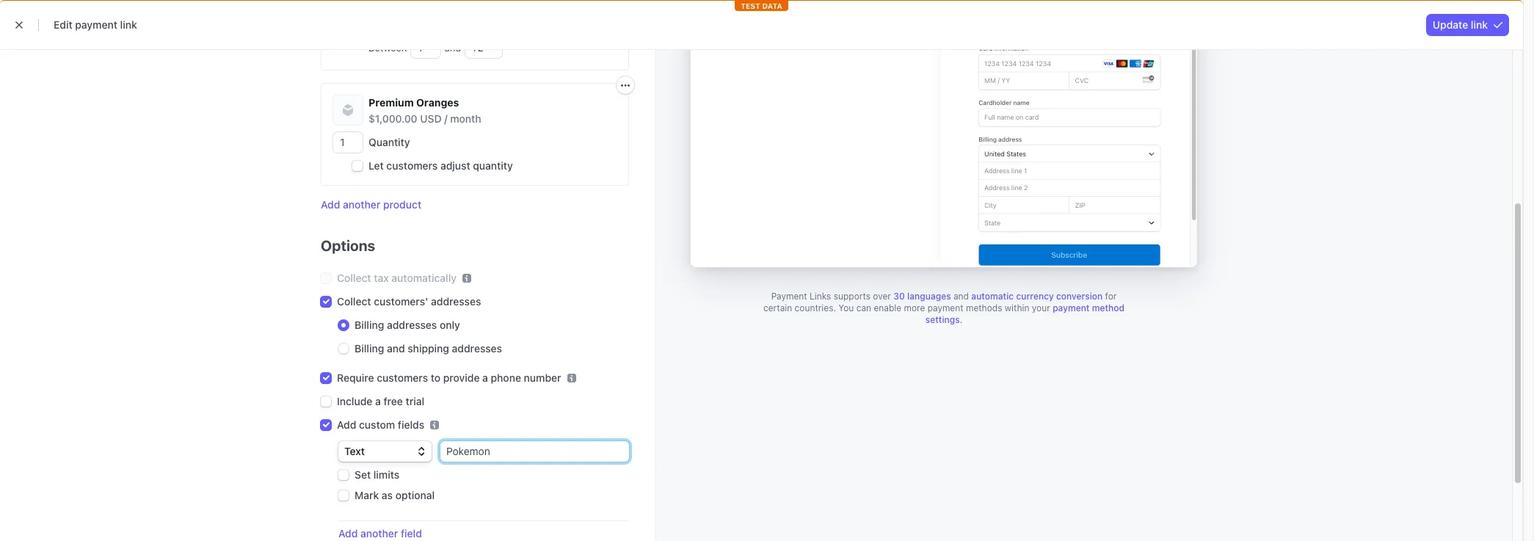 Task type: locate. For each thing, give the bounding box(es) containing it.
method
[[1092, 303, 1125, 314]]

usd
[[420, 112, 442, 125]]

link
[[120, 18, 137, 31], [1471, 18, 1488, 31]]

billing left the reports
[[483, 40, 513, 53]]

add up options
[[321, 198, 340, 211]]

add another field
[[339, 527, 422, 540]]

addresses up 'provide' on the bottom left of the page
[[452, 342, 502, 355]]

payment up settings
[[928, 303, 964, 314]]

addresses up only
[[431, 295, 481, 308]]

collect left customers'
[[337, 295, 371, 308]]

link right update at the right top of the page
[[1471, 18, 1488, 31]]

collect for collect customers' addresses
[[337, 295, 371, 308]]

billing
[[483, 40, 513, 53], [355, 319, 384, 331], [355, 342, 384, 355]]

payment
[[75, 18, 117, 31], [928, 303, 964, 314], [1053, 303, 1090, 314]]

1 collect from the top
[[337, 272, 371, 284]]

field
[[401, 527, 422, 540]]

another
[[343, 198, 381, 211], [361, 527, 398, 540]]

a
[[483, 372, 488, 384], [375, 395, 381, 408]]

payment method settings link
[[926, 303, 1125, 325]]

set limits
[[355, 468, 400, 481]]

and
[[442, 42, 464, 54], [954, 291, 969, 302], [387, 342, 405, 355]]

add custom fields
[[337, 419, 425, 431]]

update link
[[1433, 18, 1488, 31]]

and down billing addresses only
[[387, 342, 405, 355]]

customers
[[387, 159, 438, 172], [377, 372, 428, 384]]

automatic currency conversion link
[[972, 291, 1103, 302]]

payment right edit
[[75, 18, 117, 31]]

and up .
[[954, 291, 969, 302]]

customers down quantity
[[387, 159, 438, 172]]

another left product
[[343, 198, 381, 211]]

2 link from the left
[[1471, 18, 1488, 31]]

add down "mark"
[[339, 527, 358, 540]]

1 horizontal spatial link
[[1471, 18, 1488, 31]]

0 vertical spatial and
[[442, 42, 464, 54]]

premium oranges $1,000.00 usd / month
[[369, 96, 481, 125]]

1 vertical spatial add
[[337, 419, 356, 431]]

payment
[[772, 291, 807, 302]]

balances link
[[282, 38, 341, 56]]

1 link from the left
[[120, 18, 137, 31]]

0 horizontal spatial payment
[[75, 18, 117, 31]]

links
[[810, 291, 831, 302]]

and left billing link
[[442, 42, 464, 54]]

Label name text field
[[441, 441, 629, 462]]

another left field
[[361, 527, 398, 540]]

add down include
[[337, 419, 356, 431]]

billing up require
[[355, 342, 384, 355]]

0 vertical spatial a
[[483, 372, 488, 384]]

your
[[1032, 303, 1051, 314]]

0 horizontal spatial a
[[375, 395, 381, 408]]

collect left the tax
[[337, 272, 371, 284]]

addresses
[[431, 295, 481, 308], [387, 319, 437, 331], [452, 342, 502, 355]]

collect tax automatically
[[337, 272, 457, 284]]

add inside button
[[321, 198, 340, 211]]

0 vertical spatial add
[[321, 198, 340, 211]]

2 horizontal spatial payment
[[1053, 303, 1090, 314]]

2 vertical spatial and
[[387, 342, 405, 355]]

settings
[[926, 314, 960, 325]]

within
[[1005, 303, 1030, 314]]

2 collect from the top
[[337, 295, 371, 308]]

1 vertical spatial collect
[[337, 295, 371, 308]]

customers up free
[[377, 372, 428, 384]]

currency
[[1017, 291, 1054, 302]]

0 horizontal spatial and
[[387, 342, 405, 355]]

products link
[[414, 38, 473, 56]]

0 vertical spatial customers
[[387, 159, 438, 172]]

1 vertical spatial billing
[[355, 319, 384, 331]]

link right edit
[[120, 18, 137, 31]]

add
[[321, 198, 340, 211], [337, 419, 356, 431], [339, 527, 358, 540]]

options
[[321, 237, 375, 254]]

1 vertical spatial and
[[954, 291, 969, 302]]

for
[[1106, 291, 1117, 302]]

test mode
[[1249, 40, 1300, 53]]

0 vertical spatial collect
[[337, 272, 371, 284]]

collect customers' addresses
[[337, 295, 481, 308]]

billing down customers'
[[355, 319, 384, 331]]

edit payment link
[[54, 18, 137, 31]]

0 horizontal spatial link
[[120, 18, 137, 31]]

link inside button
[[1471, 18, 1488, 31]]

billing for billing addresses only
[[355, 319, 384, 331]]

1 horizontal spatial payment
[[928, 303, 964, 314]]

None search field
[[567, 7, 928, 25]]

mode
[[1273, 40, 1300, 53]]

home
[[178, 40, 207, 53]]

a left free
[[375, 395, 381, 408]]

2 vertical spatial add
[[339, 527, 358, 540]]

update link button
[[1427, 14, 1509, 35]]

fields
[[398, 419, 425, 431]]

add for add another product
[[321, 198, 340, 211]]

another inside button
[[343, 198, 381, 211]]

1 horizontal spatial a
[[483, 372, 488, 384]]

month
[[450, 112, 481, 125]]

create
[[1144, 10, 1172, 21]]

adjust
[[441, 159, 470, 172]]

0 vertical spatial addresses
[[431, 295, 481, 308]]

to
[[431, 372, 441, 384]]

payment down "conversion"
[[1053, 303, 1090, 314]]

/
[[444, 112, 448, 125]]

require
[[337, 372, 374, 384]]

between
[[369, 42, 410, 54]]

test
[[1249, 40, 1270, 53]]

limits
[[374, 468, 400, 481]]

customers for let
[[387, 159, 438, 172]]

1 vertical spatial another
[[361, 527, 398, 540]]

another inside button
[[361, 527, 398, 540]]

as
[[382, 489, 393, 502]]

countries.
[[795, 303, 836, 314]]

addresses down collect customers' addresses
[[387, 319, 437, 331]]

reports link
[[523, 38, 576, 56]]

customers
[[351, 40, 404, 53]]

supports
[[834, 291, 871, 302]]

automatically
[[392, 272, 457, 284]]

a left the phone
[[483, 372, 488, 384]]

products
[[422, 40, 466, 53]]

add inside button
[[339, 527, 358, 540]]

1 vertical spatial customers
[[377, 372, 428, 384]]

optional
[[396, 489, 435, 502]]

0 vertical spatial another
[[343, 198, 381, 211]]

number
[[524, 372, 561, 384]]

2 vertical spatial billing
[[355, 342, 384, 355]]

payments element
[[171, 0, 303, 541]]

add another field button
[[339, 526, 422, 541]]

2 vertical spatial addresses
[[452, 342, 502, 355]]

tax
[[374, 272, 389, 284]]

0 vertical spatial billing
[[483, 40, 513, 53]]



Task type: vqa. For each thing, say whether or not it's contained in the screenshot.
field
yes



Task type: describe. For each thing, give the bounding box(es) containing it.
30 languages link
[[894, 291, 951, 302]]

certain
[[764, 303, 792, 314]]

quantity
[[369, 136, 410, 148]]

another for field
[[361, 527, 398, 540]]

more
[[645, 40, 670, 53]]

payment inside payment method settings
[[1053, 303, 1090, 314]]

trial
[[406, 395, 425, 408]]

home link
[[171, 38, 214, 56]]

add another product button
[[321, 198, 422, 212]]

payment method settings
[[926, 303, 1125, 325]]

collect for collect tax automatically
[[337, 272, 371, 284]]

premium
[[369, 96, 414, 109]]

$1,000.00
[[369, 112, 418, 125]]

more button
[[638, 38, 692, 56]]

svg image
[[621, 81, 630, 90]]

payments link
[[217, 38, 279, 56]]

payments
[[224, 40, 272, 53]]

add another product
[[321, 198, 422, 211]]

set
[[355, 468, 371, 481]]

customers for require
[[377, 372, 428, 384]]

can
[[857, 303, 872, 314]]

reports
[[531, 40, 569, 53]]

custom
[[359, 419, 395, 431]]

quantity
[[473, 159, 513, 172]]

provide
[[443, 372, 480, 384]]

balances
[[290, 40, 334, 53]]

automatic
[[972, 291, 1014, 302]]

free
[[384, 395, 403, 408]]

include
[[337, 395, 373, 408]]

you
[[839, 303, 854, 314]]

let
[[369, 159, 384, 172]]

1 horizontal spatial and
[[442, 42, 464, 54]]

create button
[[1135, 7, 1196, 25]]

Quantity number field
[[333, 132, 363, 153]]

edit
[[54, 18, 72, 31]]

conversion
[[1057, 291, 1103, 302]]

languages
[[908, 291, 951, 302]]

30
[[894, 291, 905, 302]]

let customers adjust quantity
[[369, 159, 513, 172]]

connect
[[586, 40, 627, 53]]

2 horizontal spatial and
[[954, 291, 969, 302]]

methods
[[966, 303, 1003, 314]]

product
[[383, 198, 422, 211]]

only
[[440, 319, 460, 331]]

enable
[[874, 303, 902, 314]]

require customers to provide a phone number
[[337, 372, 561, 384]]

oranges
[[416, 96, 459, 109]]

more
[[904, 303, 925, 314]]

billing and shipping addresses
[[355, 342, 502, 355]]

update
[[1433, 18, 1469, 31]]

developers link
[[1171, 38, 1241, 56]]

customers'
[[374, 295, 428, 308]]

billing link
[[476, 38, 520, 56]]

connect link
[[579, 38, 635, 56]]

developers
[[1179, 40, 1233, 53]]

add for add custom fields
[[337, 419, 356, 431]]

customers link
[[344, 38, 412, 56]]

payment inside for certain countries. you can enable more payment methods within your
[[928, 303, 964, 314]]

billing for billing
[[483, 40, 513, 53]]

shipping
[[408, 342, 449, 355]]

another for product
[[343, 198, 381, 211]]

mark as optional
[[355, 489, 435, 502]]

.
[[960, 314, 963, 325]]

billing for billing and shipping addresses
[[355, 342, 384, 355]]

mark
[[355, 489, 379, 502]]

for certain countries. you can enable more payment methods within your
[[764, 291, 1117, 314]]

1 vertical spatial a
[[375, 395, 381, 408]]

over
[[873, 291, 891, 302]]

add for add another field
[[339, 527, 358, 540]]

1 vertical spatial addresses
[[387, 319, 437, 331]]

phone
[[491, 372, 521, 384]]

billing addresses only
[[355, 319, 460, 331]]



